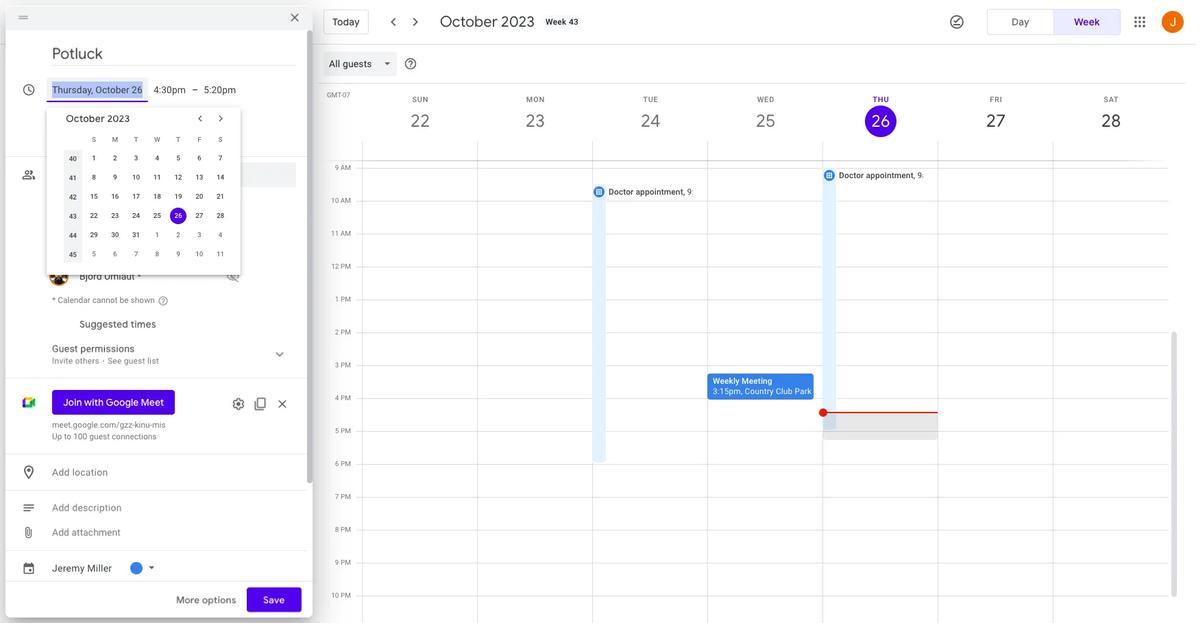 Task type: locate. For each thing, give the bounding box(es) containing it.
26 down thu
[[871, 110, 890, 132]]

miller up 23 element
[[113, 196, 137, 207]]

show schedule of anna medina image
[[222, 243, 244, 265]]

8 for 8 pm
[[335, 526, 339, 533]]

1 vertical spatial 8
[[155, 250, 159, 258]]

umlaut
[[104, 271, 135, 282]]

0 vertical spatial october
[[440, 12, 498, 32]]

11 for 11 element
[[153, 173, 161, 181]]

4 down w
[[155, 154, 159, 162]]

permissions
[[81, 344, 135, 354]]

3 row from the top
[[62, 168, 231, 187]]

be
[[120, 296, 129, 305]]

11 for november 11 element
[[217, 250, 224, 258]]

1 vertical spatial 2023
[[107, 112, 130, 125]]

10 up "11 am"
[[331, 197, 339, 204]]

7
[[219, 154, 222, 162], [134, 250, 138, 258], [335, 493, 339, 501]]

0 vertical spatial 8
[[92, 173, 96, 181]]

0 horizontal spatial 5
[[92, 250, 96, 258]]

time zone button
[[105, 102, 160, 127]]

25 down wed
[[755, 110, 775, 132]]

4 row from the top
[[62, 187, 231, 206]]

2 am from the top
[[341, 197, 351, 204]]

m
[[112, 135, 118, 143]]

2 vertical spatial 8
[[335, 526, 339, 533]]

row containing 22
[[62, 206, 231, 226]]

5 up 6 pm at the left bottom
[[335, 427, 339, 435]]

* left november 8 element
[[138, 249, 142, 260]]

11 pm from the top
[[341, 592, 351, 599]]

1 vertical spatial october 2023
[[66, 112, 130, 125]]

Start date text field
[[52, 82, 143, 98]]

9 for november 9 element
[[176, 250, 180, 258]]

23 up klo
[[111, 212, 119, 219]]

1 horizontal spatial t
[[176, 135, 180, 143]]

1 horizontal spatial 2
[[176, 231, 180, 239]]

1 vertical spatial 25
[[153, 212, 161, 219]]

25 element
[[149, 208, 166, 224]]

12 down "11 am"
[[331, 263, 339, 270]]

tue 24
[[640, 95, 660, 132]]

guest down meet.google.com/gzz-
[[89, 432, 110, 442]]

19
[[174, 193, 182, 200]]

22 inside october 2023 grid
[[90, 212, 98, 219]]

anna medina tree item
[[47, 243, 296, 265]]

guest left list at the left bottom of the page
[[124, 357, 145, 366]]

row group containing 1
[[62, 149, 231, 264]]

1 horizontal spatial miller
[[113, 196, 137, 207]]

1 down the 25 element
[[155, 231, 159, 239]]

column header
[[62, 130, 83, 149]]

4 inside grid
[[335, 394, 339, 402]]

0 vertical spatial miller
[[113, 196, 137, 207]]

5 row from the top
[[62, 206, 231, 226]]

am for 9 am
[[341, 164, 351, 171]]

3 down 27 element
[[197, 231, 201, 239]]

meet.google.com/gzz-
[[52, 420, 135, 430]]

tuesday, october 24 element
[[635, 106, 666, 137]]

2 for november 2 element
[[176, 231, 180, 239]]

7 for 7 pm
[[335, 493, 339, 501]]

add left 'location'
[[52, 467, 70, 478]]

4 pm from the top
[[341, 361, 351, 369]]

s right f
[[218, 135, 223, 143]]

1 horizontal spatial 1
[[155, 231, 159, 239]]

monday, october 23 element
[[520, 106, 551, 137]]

s
[[92, 135, 96, 143], [218, 135, 223, 143]]

saturday, october 28 element
[[1096, 106, 1127, 137]]

mon 23
[[525, 95, 545, 132]]

1 row from the top
[[62, 130, 231, 149]]

thursday, october 26, today element
[[865, 106, 897, 137]]

* inside bjord umlaut tree item
[[137, 271, 141, 282]]

pm down 6 pm at the left bottom
[[341, 493, 351, 501]]

row containing 29
[[62, 226, 231, 245]]

add inside add location dropdown button
[[52, 467, 70, 478]]

28 down 21 element
[[217, 212, 224, 219]]

0 vertical spatial 28
[[1101, 110, 1120, 132]]

2 horizontal spatial 4
[[335, 394, 339, 402]]

2 row from the top
[[62, 149, 231, 168]]

jeremy miller
[[52, 563, 112, 574]]

pm up 4 pm
[[341, 361, 351, 369]]

10
[[132, 173, 140, 181], [331, 197, 339, 204], [196, 250, 203, 258], [331, 592, 339, 599]]

5 inside november 5 element
[[92, 250, 96, 258]]

friday, october 27 element
[[981, 106, 1012, 137]]

4 down 28 "element" in the left top of the page
[[219, 231, 222, 239]]

0 vertical spatial ,
[[914, 171, 916, 180]]

pm up the 2 pm
[[341, 296, 351, 303]]

8 up 9 pm
[[335, 526, 339, 533]]

24
[[640, 110, 660, 132], [132, 212, 140, 219]]

0 vertical spatial 27
[[986, 110, 1005, 132]]

today button
[[324, 5, 369, 38]]

29 element
[[86, 227, 102, 243]]

2 add from the top
[[52, 503, 70, 514]]

1 add from the top
[[52, 467, 70, 478]]

12
[[174, 173, 182, 181], [331, 263, 339, 270]]

3 inside november 3 element
[[197, 231, 201, 239]]

28 inside "element"
[[217, 212, 224, 219]]

brad klo *
[[80, 227, 122, 238]]

7 pm
[[335, 493, 351, 501]]

0 vertical spatial 26
[[871, 110, 890, 132]]

2 down 26, today element at the top left of page
[[176, 231, 180, 239]]

add inside add description dropdown button
[[52, 503, 70, 514]]

1 t from the left
[[134, 135, 138, 143]]

november 1 element
[[149, 227, 166, 243]]

am up "10 am"
[[341, 164, 351, 171]]

0 vertical spatial 24
[[640, 110, 660, 132]]

row containing 8
[[62, 168, 231, 187]]

2 horizontal spatial 11
[[331, 230, 339, 237]]

wednesday, october 25 element
[[750, 106, 782, 137]]

1 vertical spatial 12
[[331, 263, 339, 270]]

guest permissions
[[52, 344, 135, 354]]

2 vertical spatial ,
[[741, 387, 743, 396]]

0 horizontal spatial 22
[[90, 212, 98, 219]]

* inside anna medina tree item
[[138, 249, 142, 260]]

2 horizontal spatial 6
[[335, 460, 339, 468]]

4 pm
[[335, 394, 351, 402]]

pm down 3 pm
[[341, 394, 351, 402]]

1 horizontal spatial guest
[[124, 357, 145, 366]]

30
[[111, 231, 119, 239]]

44
[[69, 231, 77, 239]]

am for 10 am
[[341, 197, 351, 204]]

week 43
[[546, 17, 579, 27]]

8 pm
[[335, 526, 351, 533]]

0 vertical spatial october 2023
[[440, 12, 535, 32]]

pm for 6 pm
[[341, 460, 351, 468]]

7 down 6 pm at the left bottom
[[335, 493, 339, 501]]

0 horizontal spatial 7
[[134, 250, 138, 258]]

1 horizontal spatial october
[[440, 12, 498, 32]]

pm for 9 pm
[[341, 559, 351, 566]]

26
[[871, 110, 890, 132], [174, 212, 182, 219]]

24 down tue
[[640, 110, 660, 132]]

add location button
[[47, 460, 296, 485]]

7 row from the top
[[62, 245, 231, 264]]

28 down sat
[[1101, 110, 1120, 132]]

43 inside row group
[[69, 212, 77, 220]]

5 pm
[[335, 427, 351, 435]]

7 up 14 at the top left of the page
[[219, 154, 222, 162]]

8 down november 1 element
[[155, 250, 159, 258]]

7 pm from the top
[[341, 460, 351, 468]]

november 6 element
[[107, 246, 123, 263]]

0 vertical spatial 5
[[176, 154, 180, 162]]

0 horizontal spatial 6
[[113, 250, 117, 258]]

t right w
[[176, 135, 180, 143]]

grid
[[318, 45, 1180, 623]]

appointment
[[866, 171, 914, 180], [636, 187, 683, 197]]

miller inside "jeremy miller organizer"
[[113, 196, 137, 207]]

0 horizontal spatial 8
[[92, 173, 96, 181]]

pm down 8 pm
[[341, 559, 351, 566]]

12 inside 12 element
[[174, 173, 182, 181]]

2
[[113, 154, 117, 162], [176, 231, 180, 239], [335, 328, 339, 336]]

1 vertical spatial 4
[[219, 231, 222, 239]]

2 horizontal spatial 1
[[335, 296, 339, 303]]

1 horizontal spatial doctor
[[839, 171, 864, 180]]

sunday, october 22 element
[[405, 106, 436, 137]]

5 for 5 pm
[[335, 427, 339, 435]]

0 horizontal spatial 2023
[[107, 112, 130, 125]]

wed 25
[[755, 95, 775, 132]]

add
[[52, 467, 70, 478], [52, 503, 70, 514], [52, 527, 69, 538]]

1 vertical spatial 2
[[176, 231, 180, 239]]

24 down 17 element at the left
[[132, 212, 140, 219]]

guest
[[124, 357, 145, 366], [89, 432, 110, 442]]

27 inside october 2023 grid
[[196, 212, 203, 219]]

1 vertical spatial doctor
[[609, 187, 634, 197]]

1 inside grid
[[335, 296, 339, 303]]

1 vertical spatial add
[[52, 503, 70, 514]]

jeremy inside "jeremy miller organizer"
[[80, 196, 111, 207]]

6 down 5 pm
[[335, 460, 339, 468]]

pm
[[341, 263, 351, 270], [341, 296, 351, 303], [341, 328, 351, 336], [341, 361, 351, 369], [341, 394, 351, 402], [341, 427, 351, 435], [341, 460, 351, 468], [341, 493, 351, 501], [341, 526, 351, 533], [341, 559, 351, 566], [341, 592, 351, 599]]

weekly
[[713, 376, 740, 386]]

6 inside grid
[[335, 460, 339, 468]]

12 up the 19
[[174, 173, 182, 181]]

10 for 10 am
[[331, 197, 339, 204]]

1 vertical spatial 7
[[134, 250, 138, 258]]

5 up guests text box
[[176, 154, 180, 162]]

* right klo
[[118, 227, 122, 238]]

25
[[755, 110, 775, 132], [153, 212, 161, 219]]

option group
[[987, 9, 1121, 35]]

9 up the 10 pm
[[335, 559, 339, 566]]

None field
[[324, 51, 402, 76]]

0 vertical spatial 22
[[410, 110, 429, 132]]

1 right 40
[[92, 154, 96, 162]]

12 for 12
[[174, 173, 182, 181]]

8 pm from the top
[[341, 493, 351, 501]]

22 inside "column header"
[[410, 110, 429, 132]]

6 for 6 pm
[[335, 460, 339, 468]]

* right umlaut in the left of the page
[[137, 271, 141, 282]]

,
[[914, 171, 916, 180], [683, 187, 685, 197], [741, 387, 743, 396]]

row group inside october 2023 grid
[[62, 149, 231, 264]]

6 down the 30 element
[[113, 250, 117, 258]]

1 horizontal spatial 28
[[1101, 110, 1120, 132]]

1 down 12 pm
[[335, 296, 339, 303]]

11 down "10 am"
[[331, 230, 339, 237]]

t
[[134, 135, 138, 143], [176, 135, 180, 143]]

3 pm from the top
[[341, 328, 351, 336]]

jeremy miller organizer
[[80, 196, 137, 219]]

invite others
[[52, 357, 99, 366]]

klo
[[102, 227, 115, 238]]

1 vertical spatial miller
[[87, 563, 112, 574]]

2 horizontal spatial 8
[[335, 526, 339, 533]]

pm for 5 pm
[[341, 427, 351, 435]]

pm up 6 pm at the left bottom
[[341, 427, 351, 435]]

all
[[71, 109, 82, 120]]

am down 9 am at the left of page
[[341, 197, 351, 204]]

0 horizontal spatial 43
[[69, 212, 77, 220]]

0 horizontal spatial 4
[[155, 154, 159, 162]]

3 am from the top
[[341, 230, 351, 237]]

9 down november 2 element
[[176, 250, 180, 258]]

9 pm
[[335, 559, 351, 566]]

add description button
[[47, 496, 296, 520]]

40
[[69, 155, 77, 162]]

9 up "10 am"
[[335, 164, 339, 171]]

am
[[341, 164, 351, 171], [341, 197, 351, 204], [341, 230, 351, 237]]

pm for 3 pm
[[341, 361, 351, 369]]

1 am from the top
[[341, 164, 351, 171]]

to element
[[192, 84, 198, 95]]

23 down mon
[[525, 110, 544, 132]]

0 vertical spatial 25
[[755, 110, 775, 132]]

1 horizontal spatial 4
[[219, 231, 222, 239]]

9
[[335, 164, 339, 171], [113, 173, 117, 181], [176, 250, 180, 258], [335, 559, 339, 566]]

2 up 3 pm
[[335, 328, 339, 336]]

times
[[131, 318, 156, 330]]

1 for november 1 element
[[155, 231, 159, 239]]

2 horizontal spatial 5
[[335, 427, 339, 435]]

2 inside november 2 element
[[176, 231, 180, 239]]

suggested times button
[[74, 312, 162, 337]]

27 down 20 element
[[196, 212, 203, 219]]

jeremy down add attachment
[[52, 563, 85, 574]]

t right m
[[134, 135, 138, 143]]

0 vertical spatial doctor appointment ,
[[839, 171, 918, 180]]

8
[[92, 173, 96, 181], [155, 250, 159, 258], [335, 526, 339, 533]]

11 up 18
[[153, 173, 161, 181]]

november 8 element
[[149, 246, 166, 263]]

25 down 18 element
[[153, 212, 161, 219]]

pm up 3 pm
[[341, 328, 351, 336]]

week inside option
[[1075, 16, 1100, 28]]

pm for 8 pm
[[341, 526, 351, 533]]

sat
[[1104, 95, 1119, 104]]

22 down sun
[[410, 110, 429, 132]]

25 inside row
[[153, 212, 161, 219]]

12 element
[[170, 169, 187, 186]]

9 for 9 pm
[[335, 559, 339, 566]]

0 vertical spatial add
[[52, 467, 70, 478]]

pm for 10 pm
[[341, 592, 351, 599]]

pm down 9 pm
[[341, 592, 351, 599]]

add up add attachment
[[52, 503, 70, 514]]

pm up 9 pm
[[341, 526, 351, 533]]

1 vertical spatial 43
[[69, 212, 77, 220]]

10 up 17
[[132, 173, 140, 181]]

9 pm from the top
[[341, 526, 351, 533]]

10 pm from the top
[[341, 559, 351, 566]]

3 for 3 pm
[[335, 361, 339, 369]]

october
[[440, 12, 498, 32], [66, 112, 105, 125]]

5 pm from the top
[[341, 394, 351, 402]]

2 pm from the top
[[341, 296, 351, 303]]

time
[[110, 109, 132, 120]]

* left calendar
[[52, 296, 56, 305]]

4 down 3 pm
[[335, 394, 339, 402]]

to
[[64, 432, 71, 442]]

* for brad klo *
[[118, 227, 122, 238]]

s left m
[[92, 135, 96, 143]]

0 horizontal spatial doctor
[[609, 187, 634, 197]]

pm up the 1 pm
[[341, 263, 351, 270]]

october 2023
[[440, 12, 535, 32], [66, 112, 130, 125]]

3 up 4 pm
[[335, 361, 339, 369]]

1 vertical spatial 6
[[113, 250, 117, 258]]

9 for 9 am
[[335, 164, 339, 171]]

3:15pm
[[713, 387, 741, 396]]

1 pm
[[335, 296, 351, 303]]

1 vertical spatial 27
[[196, 212, 203, 219]]

3 add from the top
[[52, 527, 69, 538]]

0 horizontal spatial week
[[546, 17, 567, 27]]

11 am
[[331, 230, 351, 237]]

1 vertical spatial 22
[[90, 212, 98, 219]]

2 vertical spatial 6
[[335, 460, 339, 468]]

cannot
[[92, 296, 118, 305]]

0 horizontal spatial 26
[[174, 212, 182, 219]]

add for add description
[[52, 503, 70, 514]]

miller for jeremy miller
[[87, 563, 112, 574]]

22
[[410, 110, 429, 132], [90, 212, 98, 219]]

6 pm
[[335, 460, 351, 468]]

row group
[[62, 149, 231, 264]]

6
[[197, 154, 201, 162], [113, 250, 117, 258], [335, 460, 339, 468]]

1 horizontal spatial 25
[[755, 110, 775, 132]]

0 horizontal spatial ,
[[683, 187, 685, 197]]

0 horizontal spatial october
[[66, 112, 105, 125]]

2023 up m
[[107, 112, 130, 125]]

2 vertical spatial 11
[[217, 250, 224, 258]]

1 vertical spatial guest
[[89, 432, 110, 442]]

5 down 29 element
[[92, 250, 96, 258]]

1 horizontal spatial 11
[[217, 250, 224, 258]]

1 vertical spatial october
[[66, 112, 105, 125]]

guests invited to this event. tree
[[47, 193, 296, 287]]

doctor appointment ,
[[839, 171, 918, 180], [609, 187, 687, 197]]

1 horizontal spatial 22
[[410, 110, 429, 132]]

guest inside "meet.google.com/gzz-kinu-mis up to 100 guest connections"
[[89, 432, 110, 442]]

24 inside 24 element
[[132, 212, 140, 219]]

2 vertical spatial 4
[[335, 394, 339, 402]]

1 vertical spatial jeremy
[[52, 563, 85, 574]]

3 up 10 element
[[134, 154, 138, 162]]

2 s from the left
[[218, 135, 223, 143]]

1 vertical spatial appointment
[[636, 187, 683, 197]]

1 vertical spatial 23
[[111, 212, 119, 219]]

2023 left 'week 43'
[[501, 12, 535, 32]]

add left attachment
[[52, 527, 69, 538]]

2 pm
[[335, 328, 351, 336]]

1 vertical spatial 28
[[217, 212, 224, 219]]

november 2 element
[[170, 227, 187, 243]]

show schedule of bjord umlaut image
[[222, 265, 244, 287]]

add inside add attachment button
[[52, 527, 69, 538]]

1 horizontal spatial 24
[[640, 110, 660, 132]]

column header inside october 2023 grid
[[62, 130, 83, 149]]

26 cell
[[168, 206, 189, 226]]

26 up brad klo tree item
[[174, 212, 182, 219]]

0 vertical spatial 43
[[569, 17, 579, 27]]

row
[[62, 130, 231, 149], [62, 149, 231, 168], [62, 168, 231, 187], [62, 187, 231, 206], [62, 206, 231, 226], [62, 226, 231, 245], [62, 245, 231, 264]]

10 for november 10 element
[[196, 250, 203, 258]]

pm down 5 pm
[[341, 460, 351, 468]]

1 vertical spatial 5
[[92, 250, 96, 258]]

see guest list
[[108, 357, 159, 366]]

15
[[90, 193, 98, 200]]

10 down november 3 element
[[196, 250, 203, 258]]

22 up brad
[[90, 212, 98, 219]]

10 pm
[[331, 592, 351, 599]]

8 inside grid
[[335, 526, 339, 533]]

6 down f
[[197, 154, 201, 162]]

0 vertical spatial 11
[[153, 173, 161, 181]]

0 vertical spatial am
[[341, 164, 351, 171]]

0 horizontal spatial 11
[[153, 173, 161, 181]]

shown
[[131, 296, 155, 305]]

0 horizontal spatial t
[[134, 135, 138, 143]]

doctor
[[839, 171, 864, 180], [609, 187, 634, 197]]

9 up 16
[[113, 173, 117, 181]]

7 down the 31 element
[[134, 250, 138, 258]]

* inside brad klo tree item
[[118, 227, 122, 238]]

16 element
[[107, 189, 123, 205]]

0 horizontal spatial 23
[[111, 212, 119, 219]]

calendar
[[58, 296, 90, 305]]

october 2023 grid
[[60, 130, 231, 264]]

10 element
[[128, 169, 144, 186]]

am up 12 pm
[[341, 230, 351, 237]]

0 horizontal spatial 28
[[217, 212, 224, 219]]

2 down m
[[113, 154, 117, 162]]

6 pm from the top
[[341, 427, 351, 435]]

10 down 9 pm
[[331, 592, 339, 599]]

pm for 1 pm
[[341, 296, 351, 303]]

2 vertical spatial 5
[[335, 427, 339, 435]]

0 horizontal spatial 1
[[92, 154, 96, 162]]

2 vertical spatial 1
[[335, 296, 339, 303]]

11 down november 4 element in the left top of the page
[[217, 250, 224, 258]]

0 horizontal spatial 25
[[153, 212, 161, 219]]

1 horizontal spatial 6
[[197, 154, 201, 162]]

grid containing 22
[[318, 45, 1180, 623]]

1 pm from the top
[[341, 263, 351, 270]]

23
[[525, 110, 544, 132], [111, 212, 119, 219]]

8 up 15
[[92, 173, 96, 181]]

6 row from the top
[[62, 226, 231, 245]]

28 column header
[[1053, 84, 1169, 160]]

november 9 element
[[170, 246, 187, 263]]

28 element
[[212, 208, 229, 224]]

24 element
[[128, 208, 144, 224]]

27 down fri
[[986, 110, 1005, 132]]

3 for november 3 element
[[197, 231, 201, 239]]

2 inside grid
[[335, 328, 339, 336]]

5
[[176, 154, 180, 162], [92, 250, 96, 258], [335, 427, 339, 435]]

Day radio
[[987, 9, 1055, 35]]

0 vertical spatial 2
[[113, 154, 117, 162]]

country
[[745, 387, 774, 396]]

pm for 12 pm
[[341, 263, 351, 270]]

miller
[[113, 196, 137, 207], [87, 563, 112, 574]]

miller down attachment
[[87, 563, 112, 574]]

today
[[333, 16, 360, 28]]

, inside weekly meeting 3:15pm , country club park
[[741, 387, 743, 396]]

jeremy up organizer
[[80, 196, 111, 207]]



Task type: describe. For each thing, give the bounding box(es) containing it.
11 for 11 am
[[331, 230, 339, 237]]

meet.google.com/gzz-kinu-mis up to 100 guest connections
[[52, 420, 166, 442]]

28 inside column header
[[1101, 110, 1120, 132]]

12 for 12 pm
[[331, 263, 339, 270]]

21
[[217, 193, 224, 200]]

27 column header
[[938, 84, 1054, 160]]

connections
[[112, 432, 157, 442]]

Start time text field
[[154, 82, 187, 98]]

14 element
[[212, 169, 229, 186]]

31 element
[[128, 227, 144, 243]]

18
[[153, 193, 161, 200]]

tue
[[643, 95, 659, 104]]

bjord umlaut tree item
[[47, 265, 296, 287]]

26 column header
[[823, 84, 939, 160]]

24 column header
[[592, 84, 708, 160]]

0 horizontal spatial appointment
[[636, 187, 683, 197]]

26 inside cell
[[174, 212, 182, 219]]

jeremy for jeremy miller
[[52, 563, 85, 574]]

weekly meeting 3:15pm , country club park
[[713, 376, 812, 396]]

4 for 4 pm
[[335, 394, 339, 402]]

november 11 element
[[212, 246, 229, 263]]

1 vertical spatial ,
[[683, 187, 685, 197]]

0 vertical spatial 1
[[92, 154, 96, 162]]

mis
[[152, 420, 166, 430]]

join with google meet link
[[52, 390, 175, 415]]

week for week 43
[[546, 17, 567, 27]]

join with google meet
[[63, 396, 164, 409]]

14
[[217, 173, 224, 181]]

31
[[132, 231, 140, 239]]

2 t from the left
[[176, 135, 180, 143]]

* calendar cannot be shown
[[52, 296, 155, 305]]

0 horizontal spatial 3
[[134, 154, 138, 162]]

1 horizontal spatial doctor appointment ,
[[839, 171, 918, 180]]

13 element
[[191, 169, 208, 186]]

november 4 element
[[212, 227, 229, 243]]

25 column header
[[708, 84, 824, 160]]

0 vertical spatial 4
[[155, 154, 159, 162]]

list
[[147, 357, 159, 366]]

19 element
[[170, 189, 187, 205]]

2 for 2 pm
[[335, 328, 339, 336]]

20 element
[[191, 189, 208, 205]]

jeremy miller, organizer tree item
[[47, 193, 296, 221]]

10 for 10 element
[[132, 173, 140, 181]]

1 horizontal spatial 5
[[176, 154, 180, 162]]

w
[[154, 135, 160, 143]]

row containing s
[[62, 130, 231, 149]]

suggested
[[80, 318, 128, 330]]

End time text field
[[204, 82, 237, 98]]

1 horizontal spatial appointment
[[866, 171, 914, 180]]

24 inside 24 column header
[[640, 110, 660, 132]]

gmt-07
[[327, 91, 350, 99]]

pm for 4 pm
[[341, 394, 351, 402]]

add description
[[52, 503, 122, 514]]

join
[[63, 396, 82, 409]]

0 horizontal spatial october 2023
[[66, 112, 130, 125]]

07
[[343, 91, 350, 99]]

add attachment button
[[47, 520, 126, 545]]

6 for november 6 element
[[113, 250, 117, 258]]

meet
[[141, 396, 164, 409]]

9 am
[[335, 164, 351, 171]]

* for bjord umlaut *
[[137, 271, 141, 282]]

day
[[84, 109, 99, 120]]

sun
[[412, 95, 429, 104]]

fri
[[990, 95, 1003, 104]]

17 element
[[128, 189, 144, 205]]

miller for jeremy miller organizer
[[113, 196, 137, 207]]

november 10 element
[[191, 246, 208, 263]]

november 3 element
[[191, 227, 208, 243]]

23 inside grid
[[111, 212, 119, 219]]

0 vertical spatial 6
[[197, 154, 201, 162]]

100
[[73, 432, 87, 442]]

0 vertical spatial doctor
[[839, 171, 864, 180]]

show schedule of brad klo image
[[222, 221, 244, 243]]

time zone
[[110, 109, 154, 120]]

row containing 1
[[62, 149, 231, 168]]

10 for 10 pm
[[331, 592, 339, 599]]

see
[[108, 357, 122, 366]]

8 for november 8 element
[[155, 250, 159, 258]]

* for anna medina *
[[138, 249, 142, 260]]

1 for 1 pm
[[335, 296, 339, 303]]

25 inside wed 25
[[755, 110, 775, 132]]

bjord umlaut *
[[80, 271, 141, 282]]

brad klo tree item
[[47, 221, 296, 243]]

7 for november 7 element
[[134, 250, 138, 258]]

f
[[198, 135, 201, 143]]

row containing 15
[[62, 187, 231, 206]]

26 inside column header
[[871, 110, 890, 132]]

suggested times
[[80, 318, 156, 330]]

Guests text field
[[52, 163, 291, 187]]

all day
[[71, 109, 99, 120]]

option group containing day
[[987, 9, 1121, 35]]

20
[[196, 193, 203, 200]]

42
[[69, 193, 77, 201]]

4 for november 4 element in the left top of the page
[[219, 231, 222, 239]]

2 horizontal spatial ,
[[914, 171, 916, 180]]

up
[[52, 432, 62, 442]]

15 element
[[86, 189, 102, 205]]

1 horizontal spatial october 2023
[[440, 12, 535, 32]]

0 vertical spatial 7
[[219, 154, 222, 162]]

11 element
[[149, 169, 166, 186]]

week for week
[[1075, 16, 1100, 28]]

with
[[84, 396, 104, 409]]

add attachment
[[52, 527, 121, 538]]

mon
[[526, 95, 545, 104]]

22 column header
[[362, 84, 478, 160]]

meeting
[[742, 376, 773, 386]]

fri 27
[[986, 95, 1005, 132]]

17
[[132, 193, 140, 200]]

10 am
[[331, 197, 351, 204]]

kinu-
[[135, 420, 152, 430]]

add location
[[52, 467, 108, 478]]

22 element
[[86, 208, 102, 224]]

row containing 5
[[62, 245, 231, 264]]

12 pm
[[331, 263, 351, 270]]

attachment
[[72, 527, 121, 538]]

13
[[196, 173, 203, 181]]

26, today element
[[170, 208, 187, 224]]

23 inside mon 23
[[525, 110, 544, 132]]

27 element
[[191, 208, 208, 224]]

park
[[795, 387, 812, 396]]

0 vertical spatial guest
[[124, 357, 145, 366]]

5 for november 5 element at the left top of page
[[92, 250, 96, 258]]

anna medina *
[[80, 249, 142, 260]]

add for add location
[[52, 467, 70, 478]]

sun 22
[[410, 95, 429, 132]]

18 element
[[149, 189, 166, 205]]

pm for 2 pm
[[341, 328, 351, 336]]

add for add attachment
[[52, 527, 69, 538]]

Add title text field
[[52, 44, 296, 64]]

brad
[[80, 227, 99, 238]]

Week radio
[[1054, 9, 1121, 35]]

sat 28
[[1101, 95, 1120, 132]]

41
[[69, 174, 77, 181]]

1 vertical spatial doctor appointment ,
[[609, 187, 687, 197]]

45
[[69, 251, 77, 258]]

gmt-
[[327, 91, 343, 99]]

google
[[106, 396, 139, 409]]

anna
[[80, 249, 102, 260]]

27 inside column header
[[986, 110, 1005, 132]]

23 column header
[[477, 84, 593, 160]]

21 element
[[212, 189, 229, 205]]

day
[[1012, 16, 1030, 28]]

november 5 element
[[86, 246, 102, 263]]

16
[[111, 193, 119, 200]]

jeremy for jeremy miller organizer
[[80, 196, 111, 207]]

1 s from the left
[[92, 135, 96, 143]]

–
[[192, 84, 198, 95]]

thu 26
[[871, 95, 890, 132]]

november 7 element
[[128, 246, 144, 263]]

23 element
[[107, 208, 123, 224]]

others
[[75, 357, 99, 366]]

1 horizontal spatial 43
[[569, 17, 579, 27]]

am for 11 am
[[341, 230, 351, 237]]

description
[[72, 503, 122, 514]]

location
[[72, 467, 108, 478]]

pm for 7 pm
[[341, 493, 351, 501]]

30 element
[[107, 227, 123, 243]]

0 vertical spatial 2023
[[501, 12, 535, 32]]



Task type: vqa. For each thing, say whether or not it's contained in the screenshot.
Show schedule of Anna Medina icon
yes



